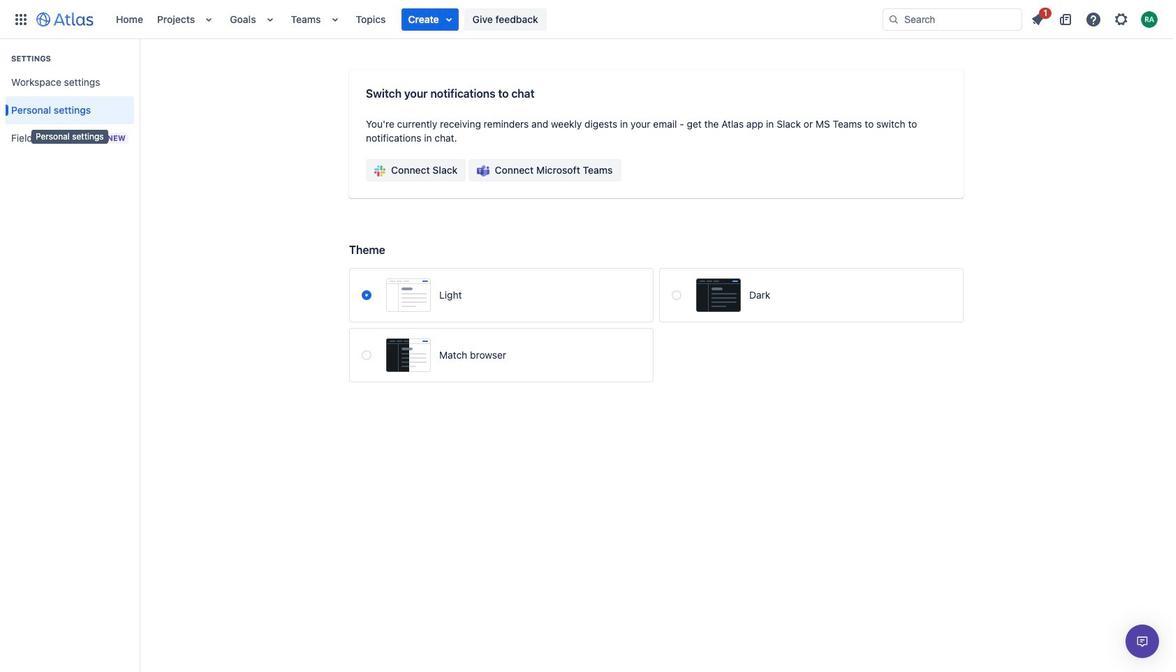 Task type: vqa. For each thing, say whether or not it's contained in the screenshot.
jira IMAGE
no



Task type: locate. For each thing, give the bounding box(es) containing it.
heading
[[6, 53, 134, 64]]

None radio
[[362, 351, 371, 360]]

1 vertical spatial group
[[366, 159, 621, 182]]

0 horizontal spatial list item
[[401, 8, 459, 30]]

group
[[6, 39, 134, 156], [366, 159, 621, 182]]

None radio
[[362, 290, 371, 300]]

list
[[109, 0, 883, 39], [1025, 5, 1165, 30]]

None search field
[[883, 8, 1022, 30]]

list item
[[1025, 5, 1052, 30], [401, 8, 459, 30]]

list item inside top element
[[401, 8, 459, 30]]

0 horizontal spatial group
[[6, 39, 134, 156]]

microsoft teams image
[[477, 166, 489, 177]]

tooltip
[[31, 130, 108, 144]]

1 horizontal spatial list item
[[1025, 5, 1052, 30]]

search image
[[888, 14, 899, 25]]

open intercom messenger image
[[1134, 633, 1151, 650]]

0 vertical spatial group
[[6, 39, 134, 156]]

settings image
[[1113, 11, 1130, 28]]

0 horizontal spatial list
[[109, 0, 883, 39]]

banner
[[0, 0, 1173, 39]]

account image
[[1141, 11, 1158, 28]]



Task type: describe. For each thing, give the bounding box(es) containing it.
light image
[[386, 279, 431, 312]]

notifications image
[[1029, 11, 1046, 28]]

switch to... image
[[13, 11, 29, 28]]

match browser image
[[386, 339, 431, 372]]

1 horizontal spatial group
[[366, 159, 621, 182]]

slack image
[[374, 166, 385, 177]]

dark image
[[696, 279, 741, 312]]

Search field
[[883, 8, 1022, 30]]

top element
[[8, 0, 883, 39]]

1 horizontal spatial list
[[1025, 5, 1165, 30]]

help image
[[1085, 11, 1102, 28]]



